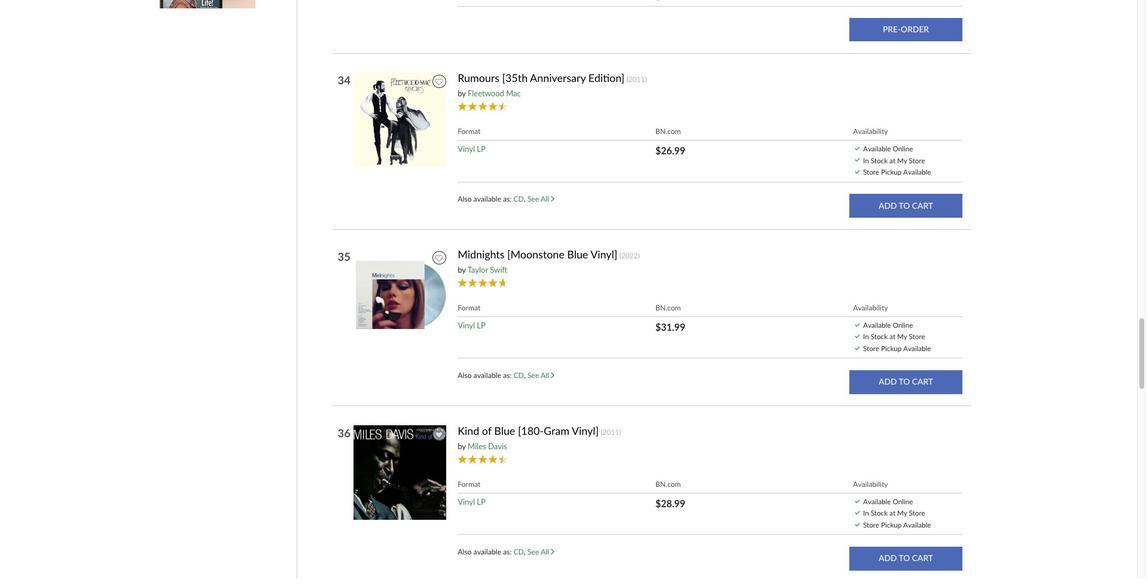 Task type: locate. For each thing, give the bounding box(es) containing it.
0 vertical spatial cd link
[[513, 194, 524, 203]]

see all link for [35th
[[527, 194, 554, 203]]

rumours [35th anniversary edition] image
[[353, 72, 449, 167]]

2 vertical spatial see all link
[[527, 547, 554, 556]]

1 in from the top
[[863, 156, 869, 164]]

2 in stock at my store from the top
[[863, 332, 925, 341]]

see for [35th
[[527, 194, 539, 203]]

3 pickup from the top
[[881, 520, 902, 529]]

vinyl down taylor
[[458, 321, 475, 330]]

3 bn.com from the top
[[655, 480, 681, 489]]

vinyl lp for kind
[[458, 497, 486, 506]]

2 vertical spatial in
[[863, 509, 869, 517]]

mac
[[506, 88, 521, 98]]

0 vertical spatial vinyl lp link
[[458, 144, 486, 154]]

vinyl for midnights
[[458, 321, 475, 330]]

miles
[[468, 441, 486, 451]]

2 vertical spatial as:
[[503, 547, 512, 556]]

0 vertical spatial also available as: cd ,
[[458, 194, 527, 203]]

vinyl lp down fleetwood
[[458, 144, 486, 154]]

2 store pickup available from the top
[[863, 344, 931, 352]]

1 vertical spatial online
[[893, 321, 913, 329]]

blue right [moonstone
[[567, 247, 588, 261]]

2 vertical spatial vinyl
[[458, 497, 475, 506]]

2 availability from the top
[[853, 303, 888, 312]]

1 vertical spatial right image
[[551, 372, 554, 379]]

by inside midnights [moonstone blue vinyl] (2022) by taylor swift
[[458, 265, 466, 274]]

1 vinyl from the top
[[458, 144, 475, 154]]

2 vertical spatial bn.com
[[655, 480, 681, 489]]

1 availability from the top
[[853, 127, 888, 136]]

1 my store from the top
[[897, 156, 925, 164]]

blue inside midnights [moonstone blue vinyl] (2022) by taylor swift
[[567, 247, 588, 261]]

all
[[541, 194, 549, 203], [541, 371, 549, 380], [541, 547, 549, 556]]

2 all from the top
[[541, 371, 549, 380]]

blue
[[567, 247, 588, 261], [494, 424, 515, 437]]

(2011)
[[626, 75, 647, 84], [601, 427, 621, 436]]

in stock at my store
[[863, 156, 925, 164], [863, 332, 925, 341], [863, 509, 925, 517]]

vinyl lp link down miles
[[458, 497, 486, 506]]

3 in stock at my store from the top
[[863, 509, 925, 517]]

my store for (2022)
[[897, 332, 925, 341]]

2 vertical spatial in stock at my store
[[863, 509, 925, 517]]

(2011) inside kind of blue [180-gram vinyl] (2011) by miles davis
[[601, 427, 621, 436]]

at for gram
[[890, 509, 895, 517]]

2 by from the top
[[458, 265, 466, 274]]

1 vertical spatial cd link
[[513, 371, 524, 380]]

1 vertical spatial format
[[458, 303, 481, 312]]

all left right image
[[541, 547, 549, 556]]

1 vertical spatial in stock at my store
[[863, 332, 925, 341]]

check image
[[855, 146, 860, 150], [855, 158, 860, 162], [855, 499, 860, 503], [855, 523, 860, 526]]

2 available online from the top
[[863, 321, 913, 329]]

by down rumours
[[458, 88, 466, 98]]

1 vertical spatial at
[[890, 332, 895, 341]]

all up the midnights [moonstone blue vinyl] link
[[541, 194, 549, 203]]

2 vertical spatial availability
[[853, 480, 888, 489]]

2 vertical spatial vinyl lp
[[458, 497, 486, 506]]

1 horizontal spatial blue
[[567, 247, 588, 261]]

blue for vinyl]
[[567, 247, 588, 261]]

1 vertical spatial store
[[863, 344, 879, 352]]

also available as: cd , for [35th
[[458, 194, 527, 203]]

3 vinyl from the top
[[458, 497, 475, 506]]

pickup
[[881, 168, 902, 176], [881, 344, 902, 352], [881, 520, 902, 529]]

2 vertical spatial available
[[473, 547, 501, 556]]

at for (2011)
[[890, 156, 895, 164]]

see all for [moonstone
[[527, 371, 551, 380]]

1 right image from the top
[[551, 196, 554, 202]]

3 by from the top
[[458, 441, 466, 451]]

cd for of
[[513, 547, 524, 556]]

advertisement element
[[160, 0, 256, 8]]

0 vertical spatial availability
[[853, 127, 888, 136]]

$26.99
[[655, 145, 685, 156]]

2 vertical spatial format
[[458, 480, 481, 489]]

format for midnights
[[458, 303, 481, 312]]

0 horizontal spatial blue
[[494, 424, 515, 437]]

3 lp from the top
[[477, 497, 486, 506]]

all for of
[[541, 547, 549, 556]]

0 horizontal spatial (2011)
[[601, 427, 621, 436]]

0 vertical spatial right image
[[551, 196, 554, 202]]

kind of blue [180-gram vinyl] link
[[458, 424, 599, 437]]

vinyl lp link down taylor
[[458, 321, 486, 330]]

1 vertical spatial all
[[541, 371, 549, 380]]

store pickup available for (2011)
[[863, 168, 931, 176]]

3 store pickup available from the top
[[863, 520, 931, 529]]

0 vertical spatial blue
[[567, 247, 588, 261]]

0 vertical spatial (2011)
[[626, 75, 647, 84]]

check image
[[855, 170, 860, 174], [855, 323, 860, 327], [855, 334, 860, 338], [855, 346, 860, 350], [855, 511, 860, 515]]

0 vertical spatial available online
[[863, 144, 913, 153]]

1 vinyl lp from the top
[[458, 144, 486, 154]]

2 my store from the top
[[897, 332, 925, 341]]

as: for of
[[503, 547, 512, 556]]

0 vertical spatial vinyl]
[[591, 247, 617, 261]]

gram
[[544, 424, 569, 437]]

format down taylor
[[458, 303, 481, 312]]

stock for gram
[[871, 509, 888, 517]]

2 available from the top
[[473, 371, 501, 380]]

0 vertical spatial cd
[[513, 194, 524, 203]]

2 also from the top
[[458, 371, 472, 380]]

1 vertical spatial stock
[[871, 332, 888, 341]]

1 vertical spatial vinyl]
[[572, 424, 599, 437]]

(2022)
[[619, 251, 640, 260]]

2 vertical spatial my store
[[897, 509, 925, 517]]

3 my store from the top
[[897, 509, 925, 517]]

3 availability from the top
[[853, 480, 888, 489]]

1 vertical spatial see all link
[[527, 371, 554, 380]]

vinyl for kind
[[458, 497, 475, 506]]

(2011) right gram
[[601, 427, 621, 436]]

1 vertical spatial available online
[[863, 321, 913, 329]]

vinyl lp down miles
[[458, 497, 486, 506]]

3 online from the top
[[893, 497, 913, 505]]

edition]
[[588, 71, 625, 84]]

format down miles
[[458, 480, 481, 489]]

see all link for of
[[527, 547, 554, 556]]

1 vertical spatial bn.com
[[655, 303, 681, 312]]

see up [180-
[[527, 371, 539, 380]]

in for (2011)
[[863, 156, 869, 164]]

1 in stock at my store from the top
[[863, 156, 925, 164]]

1 also from the top
[[458, 194, 472, 203]]

available
[[863, 144, 891, 153], [903, 168, 931, 176], [863, 321, 891, 329], [903, 344, 931, 352], [863, 497, 891, 505], [903, 520, 931, 529]]

0 vertical spatial available
[[473, 194, 501, 203]]

3 vinyl lp from the top
[[458, 497, 486, 506]]

$28.99 link
[[655, 498, 685, 509]]

pickup for gram
[[881, 520, 902, 529]]

all up gram
[[541, 371, 549, 380]]

1 lp from the top
[[477, 144, 486, 154]]

store pickup available for (2022)
[[863, 344, 931, 352]]

kind of blue [180-gram vinyl] (2011) by miles davis
[[458, 424, 621, 451]]

online for (2022)
[[893, 321, 913, 329]]

format
[[458, 127, 481, 136], [458, 303, 481, 312], [458, 480, 481, 489]]

2 vinyl lp link from the top
[[458, 321, 486, 330]]

bn.com up the $26.99
[[655, 127, 681, 136]]

2 store from the top
[[863, 344, 879, 352]]

1 vertical spatial vinyl lp
[[458, 321, 486, 330]]

lp
[[477, 144, 486, 154], [477, 321, 486, 330], [477, 497, 486, 506]]

2 at from the top
[[890, 332, 895, 341]]

$26.99 link
[[655, 145, 685, 156]]

2 see from the top
[[527, 371, 539, 380]]

1 vertical spatial lp
[[477, 321, 486, 330]]

cd
[[513, 194, 524, 203], [513, 371, 524, 380], [513, 547, 524, 556]]

2 also available as: cd , from the top
[[458, 371, 527, 380]]

vinyl] inside kind of blue [180-gram vinyl] (2011) by miles davis
[[572, 424, 599, 437]]

1 see from the top
[[527, 194, 539, 203]]

kind
[[458, 424, 479, 437]]

,
[[524, 194, 526, 203], [524, 371, 526, 380], [524, 547, 526, 556]]

cd link up "kind of blue [180-gram vinyl]" link
[[513, 371, 524, 380]]

vinyl down miles
[[458, 497, 475, 506]]

1 vertical spatial by
[[458, 265, 466, 274]]

also available as: cd ,
[[458, 194, 527, 203], [458, 371, 527, 380], [458, 547, 527, 556]]

2 see all from the top
[[527, 371, 551, 380]]

format for rumours
[[458, 127, 481, 136]]

2 cd from the top
[[513, 371, 524, 380]]

1 vertical spatial (2011)
[[601, 427, 621, 436]]

1 by from the top
[[458, 88, 466, 98]]

availability for (2022)
[[853, 303, 888, 312]]

3 see from the top
[[527, 547, 539, 556]]

3 cd link from the top
[[513, 547, 524, 556]]

3 also from the top
[[458, 547, 472, 556]]

vinyl lp link
[[458, 144, 486, 154], [458, 321, 486, 330], [458, 497, 486, 506]]

1 vertical spatial blue
[[494, 424, 515, 437]]

0 vertical spatial vinyl
[[458, 144, 475, 154]]

available for rumours
[[473, 194, 501, 203]]

online
[[893, 144, 913, 153], [893, 321, 913, 329], [893, 497, 913, 505]]

0 vertical spatial also
[[458, 194, 472, 203]]

2 vertical spatial at
[[890, 509, 895, 517]]

0 vertical spatial online
[[893, 144, 913, 153]]

1 all from the top
[[541, 194, 549, 203]]

2 pickup from the top
[[881, 344, 902, 352]]

vinyl down fleetwood
[[458, 144, 475, 154]]

0 vertical spatial store
[[863, 168, 879, 176]]

store
[[863, 168, 879, 176], [863, 344, 879, 352], [863, 520, 879, 529]]

also for rumours
[[458, 194, 472, 203]]

3 see all from the top
[[527, 547, 551, 556]]

vinyl lp
[[458, 144, 486, 154], [458, 321, 486, 330], [458, 497, 486, 506]]

also
[[458, 194, 472, 203], [458, 371, 472, 380], [458, 547, 472, 556]]

cd up [moonstone
[[513, 194, 524, 203]]

0 vertical spatial vinyl lp
[[458, 144, 486, 154]]

0 vertical spatial see all
[[527, 194, 551, 203]]

vinyl lp for rumours
[[458, 144, 486, 154]]

1 vertical spatial also
[[458, 371, 472, 380]]

0 vertical spatial format
[[458, 127, 481, 136]]

2 vertical spatial lp
[[477, 497, 486, 506]]

3 at from the top
[[890, 509, 895, 517]]

lp down miles
[[477, 497, 486, 506]]

midnights [moonstone blue vinyl] (2022) by taylor swift
[[458, 247, 640, 274]]

3 available online from the top
[[863, 497, 913, 505]]

lp down fleetwood
[[477, 144, 486, 154]]

bn.com for midnights [moonstone blue vinyl]
[[655, 303, 681, 312]]

1 vertical spatial vinyl lp link
[[458, 321, 486, 330]]

0 vertical spatial in stock at my store
[[863, 156, 925, 164]]

lp down taylor
[[477, 321, 486, 330]]

1 vertical spatial see all
[[527, 371, 551, 380]]

by inside kind of blue [180-gram vinyl] (2011) by miles davis
[[458, 441, 466, 451]]

, up [moonstone
[[524, 194, 526, 203]]

1 vertical spatial ,
[[524, 371, 526, 380]]

as:
[[503, 194, 512, 203], [503, 371, 512, 380], [503, 547, 512, 556]]

2 bn.com from the top
[[655, 303, 681, 312]]

by for rumours [35th anniversary edition]
[[458, 88, 466, 98]]

1 vertical spatial cd
[[513, 371, 524, 380]]

0 vertical spatial see all link
[[527, 194, 554, 203]]

2 vertical spatial pickup
[[881, 520, 902, 529]]

at
[[890, 156, 895, 164], [890, 332, 895, 341], [890, 509, 895, 517]]

1 vertical spatial also available as: cd ,
[[458, 371, 527, 380]]

3 format from the top
[[458, 480, 481, 489]]

0 vertical spatial stock
[[871, 156, 888, 164]]

0 vertical spatial pickup
[[881, 168, 902, 176]]

1 vertical spatial pickup
[[881, 344, 902, 352]]

stock for (2022)
[[871, 332, 888, 341]]

right image
[[551, 196, 554, 202], [551, 372, 554, 379]]

3 see all link from the top
[[527, 547, 554, 556]]

vinyl] left (2022)
[[591, 247, 617, 261]]

0 vertical spatial at
[[890, 156, 895, 164]]

blue up davis
[[494, 424, 515, 437]]

2 right image from the top
[[551, 372, 554, 379]]

1 online from the top
[[893, 144, 913, 153]]

see
[[527, 194, 539, 203], [527, 371, 539, 380], [527, 547, 539, 556]]

2 format from the top
[[458, 303, 481, 312]]

(2011) right edition]
[[626, 75, 647, 84]]

1 vertical spatial as:
[[503, 371, 512, 380]]

2 , from the top
[[524, 371, 526, 380]]

2 as: from the top
[[503, 371, 512, 380]]

as: for [35th
[[503, 194, 512, 203]]

see all link for [moonstone
[[527, 371, 554, 380]]

1 store from the top
[[863, 168, 879, 176]]

3 all from the top
[[541, 547, 549, 556]]

store for (2011)
[[863, 168, 879, 176]]

2 vertical spatial also available as: cd ,
[[458, 547, 527, 556]]

fleetwood
[[468, 88, 504, 98]]

1 horizontal spatial (2011)
[[626, 75, 647, 84]]

2 vertical spatial vinyl lp link
[[458, 497, 486, 506]]

3 available from the top
[[473, 547, 501, 556]]

by
[[458, 88, 466, 98], [458, 265, 466, 274], [458, 441, 466, 451]]

3 , from the top
[[524, 547, 526, 556]]

taylor
[[468, 265, 488, 274]]

also available as: cd , for [moonstone
[[458, 371, 527, 380]]

2 vertical spatial by
[[458, 441, 466, 451]]

1 at from the top
[[890, 156, 895, 164]]

1 cd from the top
[[513, 194, 524, 203]]

cd left right image
[[513, 547, 524, 556]]

right image for anniversary
[[551, 196, 554, 202]]

3 in from the top
[[863, 509, 869, 517]]

1 see all link from the top
[[527, 194, 554, 203]]

2 vertical spatial all
[[541, 547, 549, 556]]

0 vertical spatial in
[[863, 156, 869, 164]]

store pickup available for gram
[[863, 520, 931, 529]]

1 also available as: cd , from the top
[[458, 194, 527, 203]]

0 vertical spatial see
[[527, 194, 539, 203]]

35
[[338, 250, 351, 263]]

bn.com
[[655, 127, 681, 136], [655, 303, 681, 312], [655, 480, 681, 489]]

bn.com up $31.99 link
[[655, 303, 681, 312]]

1 vertical spatial my store
[[897, 332, 925, 341]]

4 check image from the top
[[855, 346, 860, 350]]

store pickup available
[[863, 168, 931, 176], [863, 344, 931, 352], [863, 520, 931, 529]]

midnights [moonstone blue vinyl] image
[[353, 248, 449, 344]]

vinyl lp link down fleetwood
[[458, 144, 486, 154]]

3 cd from the top
[[513, 547, 524, 556]]

, for [moonstone
[[524, 371, 526, 380]]

in
[[863, 156, 869, 164], [863, 332, 869, 341], [863, 509, 869, 517]]

1 vertical spatial available
[[473, 371, 501, 380]]

2 vertical spatial online
[[893, 497, 913, 505]]

bn.com up '$28.99'
[[655, 480, 681, 489]]

34
[[338, 73, 351, 87]]

1 cd link from the top
[[513, 194, 524, 203]]

2 vertical spatial ,
[[524, 547, 526, 556]]

vinyl
[[458, 144, 475, 154], [458, 321, 475, 330], [458, 497, 475, 506]]

available
[[473, 194, 501, 203], [473, 371, 501, 380], [473, 547, 501, 556]]

2 vertical spatial also
[[458, 547, 472, 556]]

2 online from the top
[[893, 321, 913, 329]]

2 stock from the top
[[871, 332, 888, 341]]

[35th
[[502, 71, 528, 84]]

1 store pickup available from the top
[[863, 168, 931, 176]]

(2011) inside rumours [35th anniversary edition] (2011) by fleetwood mac
[[626, 75, 647, 84]]

available online for gram
[[863, 497, 913, 505]]

availability
[[853, 127, 888, 136], [853, 303, 888, 312], [853, 480, 888, 489]]

4 check image from the top
[[855, 523, 860, 526]]

, for [35th
[[524, 194, 526, 203]]

3 store from the top
[[863, 520, 879, 529]]

cd link up [moonstone
[[513, 194, 524, 203]]

midnights
[[458, 247, 505, 261]]

2 vertical spatial available online
[[863, 497, 913, 505]]

see all link
[[527, 194, 554, 203], [527, 371, 554, 380], [527, 547, 554, 556]]

2 vertical spatial store pickup available
[[863, 520, 931, 529]]

in for (2022)
[[863, 332, 869, 341]]

0 vertical spatial ,
[[524, 194, 526, 203]]

3 vinyl lp link from the top
[[458, 497, 486, 506]]

1 stock from the top
[[871, 156, 888, 164]]

my store for (2011)
[[897, 156, 925, 164]]

2 lp from the top
[[477, 321, 486, 330]]

1 vertical spatial in
[[863, 332, 869, 341]]

0 vertical spatial lp
[[477, 144, 486, 154]]

format for kind
[[458, 480, 481, 489]]

see left right image
[[527, 547, 539, 556]]

2 see all link from the top
[[527, 371, 554, 380]]

2 vertical spatial see all
[[527, 547, 551, 556]]

1 available from the top
[[473, 194, 501, 203]]

see up [moonstone
[[527, 194, 539, 203]]

also available as: cd , for of
[[458, 547, 527, 556]]

0 vertical spatial by
[[458, 88, 466, 98]]

2 in from the top
[[863, 332, 869, 341]]

my store
[[897, 156, 925, 164], [897, 332, 925, 341], [897, 509, 925, 517]]

0 vertical spatial store pickup available
[[863, 168, 931, 176]]

1 pickup from the top
[[881, 168, 902, 176]]

2 vinyl lp from the top
[[458, 321, 486, 330]]

2 vertical spatial cd
[[513, 547, 524, 556]]

1 check image from the top
[[855, 146, 860, 150]]

, left right image
[[524, 547, 526, 556]]

1 vertical spatial see
[[527, 371, 539, 380]]

1 bn.com from the top
[[655, 127, 681, 136]]

online for gram
[[893, 497, 913, 505]]

all for [moonstone
[[541, 371, 549, 380]]

available online
[[863, 144, 913, 153], [863, 321, 913, 329], [863, 497, 913, 505]]

2 vinyl from the top
[[458, 321, 475, 330]]

cd link
[[513, 194, 524, 203], [513, 371, 524, 380], [513, 547, 524, 556]]

[180-
[[518, 424, 544, 437]]

cd up "kind of blue [180-gram vinyl]" link
[[513, 371, 524, 380]]

see all for [35th
[[527, 194, 551, 203]]

None submit
[[850, 18, 962, 41], [850, 194, 962, 218], [850, 370, 962, 394], [850, 547, 962, 570], [850, 18, 962, 41], [850, 194, 962, 218], [850, 370, 962, 394], [850, 547, 962, 570]]

1 as: from the top
[[503, 194, 512, 203]]

2 cd link from the top
[[513, 371, 524, 380]]

1 available online from the top
[[863, 144, 913, 153]]

1 vertical spatial vinyl
[[458, 321, 475, 330]]

as: for [moonstone
[[503, 371, 512, 380]]

stock
[[871, 156, 888, 164], [871, 332, 888, 341], [871, 509, 888, 517]]

0 vertical spatial as:
[[503, 194, 512, 203]]

1 vinyl lp link from the top
[[458, 144, 486, 154]]

right image
[[551, 548, 554, 555]]

by left miles
[[458, 441, 466, 451]]

, up "kind of blue [180-gram vinyl]" link
[[524, 371, 526, 380]]

2 vertical spatial store
[[863, 520, 879, 529]]

3 also available as: cd , from the top
[[458, 547, 527, 556]]

vinyl lp down taylor
[[458, 321, 486, 330]]

1 , from the top
[[524, 194, 526, 203]]

3 as: from the top
[[503, 547, 512, 556]]

also for kind
[[458, 547, 472, 556]]

0 vertical spatial bn.com
[[655, 127, 681, 136]]

1 check image from the top
[[855, 170, 860, 174]]

available online for (2022)
[[863, 321, 913, 329]]

cd link left right image
[[513, 547, 524, 556]]

right image up the midnights [moonstone blue vinyl] link
[[551, 196, 554, 202]]

0 vertical spatial all
[[541, 194, 549, 203]]

1 vertical spatial availability
[[853, 303, 888, 312]]

see all
[[527, 194, 551, 203], [527, 371, 551, 380], [527, 547, 551, 556]]

2 vertical spatial cd link
[[513, 547, 524, 556]]

at for (2022)
[[890, 332, 895, 341]]

2 vertical spatial stock
[[871, 509, 888, 517]]

1 see all from the top
[[527, 194, 551, 203]]

0 vertical spatial my store
[[897, 156, 925, 164]]

blue inside kind of blue [180-gram vinyl] (2011) by miles davis
[[494, 424, 515, 437]]

right image up gram
[[551, 372, 554, 379]]

1 format from the top
[[458, 127, 481, 136]]

format down fleetwood
[[458, 127, 481, 136]]

3 stock from the top
[[871, 509, 888, 517]]

vinyl] right gram
[[572, 424, 599, 437]]

1 vertical spatial store pickup available
[[863, 344, 931, 352]]

by inside rumours [35th anniversary edition] (2011) by fleetwood mac
[[458, 88, 466, 98]]

by left taylor
[[458, 265, 466, 274]]

2 vertical spatial see
[[527, 547, 539, 556]]

bn.com for kind of blue [180-gram vinyl]
[[655, 480, 681, 489]]

vinyl for rumours
[[458, 144, 475, 154]]

vinyl]
[[591, 247, 617, 261], [572, 424, 599, 437]]



Task type: describe. For each thing, give the bounding box(es) containing it.
cd link for [35th
[[513, 194, 524, 203]]

lp for kind
[[477, 497, 486, 506]]

pickup for (2022)
[[881, 344, 902, 352]]

36
[[338, 426, 351, 439]]

swift
[[490, 265, 507, 274]]

in stock at my store for (2011)
[[863, 156, 925, 164]]

available for kind
[[473, 547, 501, 556]]

bn.com for rumours [35th anniversary edition]
[[655, 127, 681, 136]]

vinyl lp link for rumours
[[458, 144, 486, 154]]

2 check image from the top
[[855, 323, 860, 327]]

[moonstone
[[507, 247, 564, 261]]

see for of
[[527, 547, 539, 556]]

also for midnights
[[458, 371, 472, 380]]

blue for [180-
[[494, 424, 515, 437]]

store for gram
[[863, 520, 879, 529]]

miles davis link
[[468, 441, 507, 451]]

available online for (2011)
[[863, 144, 913, 153]]

all for [35th
[[541, 194, 549, 203]]

taylor swift link
[[468, 265, 507, 274]]

in stock at my store for (2022)
[[863, 332, 925, 341]]

see all for of
[[527, 547, 551, 556]]

5 check image from the top
[[855, 511, 860, 515]]

vinyl lp for midnights
[[458, 321, 486, 330]]

pickup for (2011)
[[881, 168, 902, 176]]

in for gram
[[863, 509, 869, 517]]

by for midnights [moonstone blue vinyl]
[[458, 265, 466, 274]]

3 check image from the top
[[855, 334, 860, 338]]

vinyl lp link for kind
[[458, 497, 486, 506]]

store for (2022)
[[863, 344, 879, 352]]

vinyl] inside midnights [moonstone blue vinyl] (2022) by taylor swift
[[591, 247, 617, 261]]

lp for midnights
[[477, 321, 486, 330]]

lp for rumours
[[477, 144, 486, 154]]

vinyl lp link for midnights
[[458, 321, 486, 330]]

midnights [moonstone blue vinyl] link
[[458, 247, 617, 261]]

available for midnights
[[473, 371, 501, 380]]

availability for gram
[[853, 480, 888, 489]]

$31.99
[[655, 321, 685, 332]]

davis
[[488, 441, 507, 451]]

in stock at my store for gram
[[863, 509, 925, 517]]

rumours [35th anniversary edition] (2011) by fleetwood mac
[[458, 71, 647, 98]]

2 check image from the top
[[855, 158, 860, 162]]

$28.99
[[655, 498, 685, 509]]

online for (2011)
[[893, 144, 913, 153]]

3 check image from the top
[[855, 499, 860, 503]]

rumours [35th anniversary edition] link
[[458, 71, 625, 84]]

see for [moonstone
[[527, 371, 539, 380]]

, for of
[[524, 547, 526, 556]]

cd link for of
[[513, 547, 524, 556]]

availability for (2011)
[[853, 127, 888, 136]]

kind of blue [180-gram vinyl] image
[[353, 424, 449, 520]]

anniversary
[[530, 71, 586, 84]]

cd for [moonstone
[[513, 371, 524, 380]]

$31.99 link
[[655, 321, 685, 332]]

my store for gram
[[897, 509, 925, 517]]

cd link for [moonstone
[[513, 371, 524, 380]]

cd for [35th
[[513, 194, 524, 203]]

of
[[482, 424, 492, 437]]

stock for (2011)
[[871, 156, 888, 164]]

right image for blue
[[551, 372, 554, 379]]

fleetwood mac link
[[468, 88, 521, 98]]

rumours
[[458, 71, 499, 84]]



Task type: vqa. For each thing, say whether or not it's contained in the screenshot.
at associated with (2022)
yes



